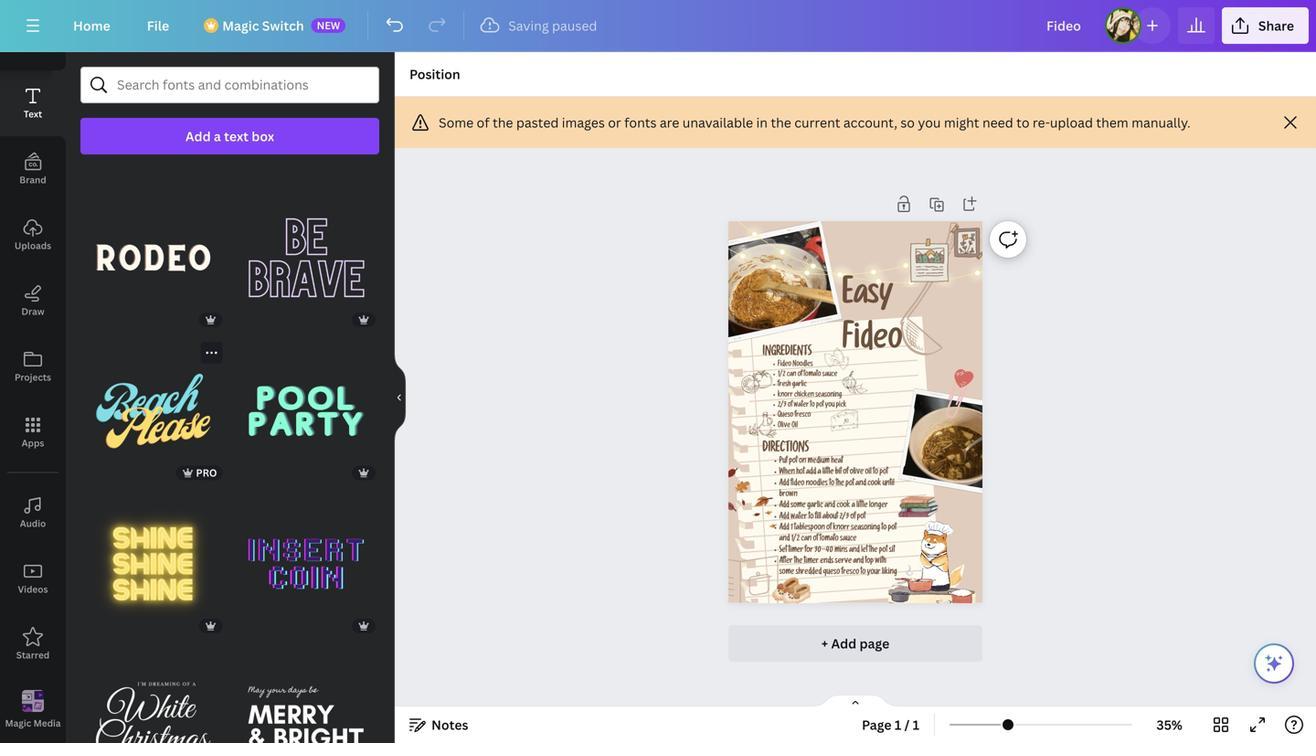 Task type: describe. For each thing, give the bounding box(es) containing it.
seasoning inside 'put pot on medium heat when hot add a little bit of olive oil to pot add fideo noodles to the pot and cook until brown add some garlic and cook a little longer add water to fill about 2/3 of pot add 1 tablespoon of knorr seasoning to pot and 1/2 can of tomato sauce set timer for 30-40 mins and let the pot sit after the timer ends serve and top with some shredded queso fresco to your liking'
[[851, 525, 880, 533]]

to left re-
[[1017, 114, 1030, 131]]

0 vertical spatial some
[[791, 502, 806, 511]]

manually.
[[1132, 114, 1191, 131]]

videos button
[[0, 546, 66, 612]]

pot down olive
[[846, 480, 854, 488]]

hide image
[[394, 354, 406, 442]]

oil
[[792, 423, 798, 430]]

and left let
[[849, 547, 860, 555]]

olive
[[778, 423, 791, 430]]

notes button
[[402, 711, 476, 740]]

to down longer
[[882, 525, 887, 533]]

show pages image
[[812, 694, 900, 709]]

audio button
[[0, 480, 66, 546]]

oil
[[865, 469, 872, 477]]

position button
[[402, 59, 468, 89]]

fresco inside 'put pot on medium heat when hot add a little bit of olive oil to pot add fideo noodles to the pot and cook until brown add some garlic and cook a little longer add water to fill about 2/3 of pot add 1 tablespoon of knorr seasoning to pot and 1/2 can of tomato sauce set timer for 30-40 mins and let the pot sit after the timer ends serve and top with some shredded queso fresco to your liking'
[[842, 569, 859, 577]]

medium
[[808, 458, 830, 466]]

heat
[[831, 458, 843, 466]]

noodles
[[806, 480, 828, 488]]

magic for magic media
[[5, 717, 31, 729]]

your
[[867, 569, 881, 577]]

of down noodles
[[798, 372, 803, 379]]

the right after
[[794, 558, 803, 566]]

2 horizontal spatial 1
[[913, 716, 920, 734]]

farfalle pasta illustration image
[[824, 348, 849, 370]]

1 horizontal spatial a
[[818, 469, 821, 477]]

pot inside fideo noodles 1/2 can of tomato sauce fresh garlic knorr chicken seasoning 2/3 of water to pot you pick queso fresco olive oil
[[816, 402, 824, 410]]

of up 30-
[[813, 536, 819, 544]]

olive oil hand drawn image
[[749, 412, 777, 438]]

+ add page button
[[729, 625, 983, 662]]

1 horizontal spatial little
[[857, 502, 868, 511]]

pot up the until
[[880, 469, 888, 477]]

might
[[944, 114, 980, 131]]

mins
[[835, 547, 848, 555]]

laddle icon image
[[871, 219, 1011, 366]]

the right the in
[[771, 114, 792, 131]]

sauce inside fideo noodles 1/2 can of tomato sauce fresh garlic knorr chicken seasoning 2/3 of water to pot you pick queso fresco olive oil
[[823, 372, 838, 379]]

to inside fideo noodles 1/2 can of tomato sauce fresh garlic knorr chicken seasoning 2/3 of water to pot you pick queso fresco olive oil
[[810, 402, 815, 410]]

magic switch
[[222, 17, 304, 34]]

of up queso
[[788, 402, 793, 410]]

queso
[[778, 412, 794, 420]]

can inside fideo noodles 1/2 can of tomato sauce fresh garlic knorr chicken seasoning 2/3 of water to pot you pick queso fresco olive oil
[[787, 372, 797, 379]]

images
[[562, 114, 605, 131]]

current
[[795, 114, 841, 131]]

brown
[[779, 491, 798, 500]]

new
[[317, 18, 340, 32]]

notes
[[432, 716, 469, 734]]

queso
[[823, 569, 840, 577]]

after
[[779, 558, 793, 566]]

switch
[[262, 17, 304, 34]]

40
[[826, 547, 833, 555]]

uploads button
[[0, 202, 66, 268]]

set
[[779, 547, 787, 555]]

home link
[[59, 7, 125, 44]]

put
[[779, 458, 788, 466]]

Search fonts and combinations search field
[[117, 68, 343, 102]]

knorr inside 'put pot on medium heat when hot add a little bit of olive oil to pot add fideo noodles to the pot and cook until brown add some garlic and cook a little longer add water to fill about 2/3 of pot add 1 tablespoon of knorr seasoning to pot and 1/2 can of tomato sauce set timer for 30-40 mins and let the pot sit after the timer ends serve and top with some shredded queso fresco to your liking'
[[833, 525, 850, 533]]

pro
[[196, 466, 217, 479]]

0 vertical spatial little
[[823, 469, 834, 477]]

so
[[901, 114, 915, 131]]

noodles
[[793, 361, 813, 369]]

videos
[[18, 583, 48, 596]]

you inside fideo noodles 1/2 can of tomato sauce fresh garlic knorr chicken seasoning 2/3 of water to pot you pick queso fresco olive oil
[[825, 402, 835, 410]]

sit
[[889, 547, 895, 555]]

1 vertical spatial some
[[779, 569, 795, 577]]

text button
[[0, 70, 66, 136]]

fresco inside fideo noodles 1/2 can of tomato sauce fresh garlic knorr chicken seasoning 2/3 of water to pot you pick queso fresco olive oil
[[795, 412, 811, 420]]

apps button
[[0, 400, 66, 465]]

upload
[[1051, 114, 1094, 131]]

need
[[983, 114, 1014, 131]]

add a text box button
[[80, 118, 379, 155]]

1/2 inside fideo noodles 1/2 can of tomato sauce fresh garlic knorr chicken seasoning 2/3 of water to pot you pick queso fresco olive oil
[[778, 372, 786, 379]]

to left 'your' at the bottom of page
[[861, 569, 866, 577]]

water inside 'put pot on medium heat when hot add a little bit of olive oil to pot add fideo noodles to the pot and cook until brown add some garlic and cook a little longer add water to fill about 2/3 of pot add 1 tablespoon of knorr seasoning to pot and 1/2 can of tomato sauce set timer for 30-40 mins and let the pot sit after the timer ends serve and top with some shredded queso fresco to your liking'
[[791, 514, 807, 522]]

position
[[410, 65, 461, 83]]

add a text box
[[186, 128, 274, 145]]

put pot on medium heat when hot add a little bit of olive oil to pot add fideo noodles to the pot and cook until brown add some garlic and cook a little longer add water to fill about 2/3 of pot add 1 tablespoon of knorr seasoning to pot and 1/2 can of tomato sauce set timer for 30-40 mins and let the pot sit after the timer ends serve and top with some shredded queso fresco to your liking
[[779, 458, 897, 577]]

media
[[33, 717, 61, 729]]

unavailable
[[683, 114, 754, 131]]

to right oil at the bottom right of the page
[[873, 469, 878, 477]]

let
[[861, 547, 868, 555]]

file button
[[132, 7, 184, 44]]

paused
[[552, 17, 597, 34]]

0 horizontal spatial cook
[[837, 502, 850, 511]]

1 horizontal spatial you
[[918, 114, 941, 131]]

liking
[[882, 569, 897, 577]]

share button
[[1223, 7, 1309, 44]]

to right noodles
[[829, 480, 835, 488]]

uploads
[[14, 240, 51, 252]]

saving
[[509, 17, 549, 34]]

olive
[[850, 469, 864, 477]]

directions
[[763, 443, 809, 457]]

brand
[[19, 174, 46, 186]]

fonts
[[625, 114, 657, 131]]

starred
[[16, 649, 50, 662]]

1/2 inside 'put pot on medium heat when hot add a little bit of olive oil to pot add fideo noodles to the pot and cook until brown add some garlic and cook a little longer add water to fill about 2/3 of pot add 1 tablespoon of knorr seasoning to pot and 1/2 can of tomato sauce set timer for 30-40 mins and let the pot sit after the timer ends serve and top with some shredded queso fresco to your liking'
[[791, 536, 800, 544]]

box
[[252, 128, 274, 145]]

elements button
[[0, 5, 66, 70]]

+ add page
[[822, 635, 890, 652]]

with
[[875, 558, 886, 566]]

top
[[865, 558, 874, 566]]

seasoning inside fideo noodles 1/2 can of tomato sauce fresh garlic knorr chicken seasoning 2/3 of water to pot you pick queso fresco olive oil
[[816, 392, 842, 400]]



Task type: locate. For each thing, give the bounding box(es) containing it.
1 vertical spatial little
[[857, 502, 868, 511]]

1 vertical spatial a
[[818, 469, 821, 477]]

0 horizontal spatial knorr
[[778, 392, 793, 400]]

0 vertical spatial timer
[[789, 547, 804, 555]]

1 vertical spatial garlic
[[807, 502, 823, 511]]

knorr inside fideo noodles 1/2 can of tomato sauce fresh garlic knorr chicken seasoning 2/3 of water to pot you pick queso fresco olive oil
[[778, 392, 793, 400]]

0 vertical spatial a
[[214, 128, 221, 145]]

1 vertical spatial timer
[[804, 558, 819, 566]]

pro group
[[80, 338, 226, 484]]

knorr down fresh
[[778, 392, 793, 400]]

Design title text field
[[1032, 7, 1098, 44]]

fill
[[815, 514, 821, 522]]

draw button
[[0, 268, 66, 334]]

knorr down about
[[833, 525, 850, 533]]

1 horizontal spatial cook
[[868, 480, 882, 488]]

2/3 inside 'put pot on medium heat when hot add a little bit of olive oil to pot add fideo noodles to the pot and cook until brown add some garlic and cook a little longer add water to fill about 2/3 of pot add 1 tablespoon of knorr seasoning to pot and 1/2 can of tomato sauce set timer for 30-40 mins and let the pot sit after the timer ends serve and top with some shredded queso fresco to your liking'
[[840, 514, 849, 522]]

some of the pasted images or fonts are unavailable in the current account, so you might need to re-upload them manually.
[[439, 114, 1191, 131]]

water inside fideo noodles 1/2 can of tomato sauce fresh garlic knorr chicken seasoning 2/3 of water to pot you pick queso fresco olive oil
[[794, 402, 809, 410]]

seasoning
[[816, 392, 842, 400], [851, 525, 880, 533]]

0 horizontal spatial 1/2
[[778, 372, 786, 379]]

hot
[[797, 469, 805, 477]]

2 horizontal spatial a
[[852, 502, 855, 511]]

text
[[24, 108, 42, 120]]

little left longer
[[857, 502, 868, 511]]

tomato
[[804, 372, 821, 379], [820, 536, 839, 544]]

some
[[791, 502, 806, 511], [779, 569, 795, 577]]

1 vertical spatial sauce
[[840, 536, 857, 544]]

0 horizontal spatial you
[[825, 402, 835, 410]]

group
[[80, 185, 226, 331], [234, 185, 379, 331], [234, 327, 379, 484], [80, 480, 226, 637], [234, 480, 379, 637], [80, 634, 226, 743], [234, 634, 379, 743]]

timer right set
[[789, 547, 804, 555]]

fresh
[[778, 382, 791, 389]]

tomato down noodles
[[804, 372, 821, 379]]

1 vertical spatial fideo
[[778, 361, 792, 369]]

easy
[[842, 282, 894, 315]]

magic inside main menu bar
[[222, 17, 259, 34]]

grey line cookbook icon isolated on white background. cooking book icon. recipe book. fork and knife icons. cutlery symbol.  vector illustration image
[[703, 556, 779, 613]]

can
[[787, 372, 797, 379], [801, 536, 812, 544]]

to down chicken
[[810, 402, 815, 410]]

when
[[779, 469, 795, 477]]

some down after
[[779, 569, 795, 577]]

page 1 / 1
[[862, 716, 920, 734]]

in
[[757, 114, 768, 131]]

of
[[477, 114, 490, 131], [798, 372, 803, 379], [788, 402, 793, 410], [843, 469, 849, 477], [851, 514, 856, 522], [827, 525, 832, 533], [813, 536, 819, 544]]

sauce up mins in the right of the page
[[840, 536, 857, 544]]

you right so
[[918, 114, 941, 131]]

starred button
[[0, 612, 66, 678]]

projects button
[[0, 334, 66, 400]]

0 horizontal spatial sauce
[[823, 372, 838, 379]]

chicken
[[794, 392, 814, 400]]

saving paused
[[509, 17, 597, 34]]

home
[[73, 17, 110, 34]]

pot left on at the bottom
[[789, 458, 798, 466]]

draw
[[21, 305, 44, 318]]

0 vertical spatial you
[[918, 114, 941, 131]]

0 horizontal spatial a
[[214, 128, 221, 145]]

1 vertical spatial cook
[[837, 502, 850, 511]]

of right about
[[851, 514, 856, 522]]

water
[[794, 402, 809, 410], [791, 514, 807, 522]]

them
[[1097, 114, 1129, 131]]

a right add
[[818, 469, 821, 477]]

tomato up 40
[[820, 536, 839, 544]]

for
[[805, 547, 813, 555]]

2/3
[[778, 402, 787, 410], [840, 514, 849, 522]]

fideo for fideo
[[842, 326, 903, 360]]

1 vertical spatial knorr
[[833, 525, 850, 533]]

little
[[823, 469, 834, 477], [857, 502, 868, 511]]

and
[[856, 480, 867, 488], [825, 502, 835, 511], [779, 536, 790, 544], [849, 547, 860, 555], [853, 558, 864, 566]]

garlic inside fideo noodles 1/2 can of tomato sauce fresh garlic knorr chicken seasoning 2/3 of water to pot you pick queso fresco olive oil
[[792, 382, 807, 389]]

cook
[[868, 480, 882, 488], [837, 502, 850, 511]]

page
[[862, 716, 892, 734]]

can up fresh
[[787, 372, 797, 379]]

garlic up chicken
[[792, 382, 807, 389]]

0 vertical spatial magic
[[222, 17, 259, 34]]

some down brown
[[791, 502, 806, 511]]

pot left the pick
[[816, 402, 824, 410]]

0 horizontal spatial timer
[[789, 547, 804, 555]]

sauce
[[823, 372, 838, 379], [840, 536, 857, 544]]

you left the pick
[[825, 402, 835, 410]]

timer
[[789, 547, 804, 555], [804, 558, 819, 566]]

1 vertical spatial you
[[825, 402, 835, 410]]

30-
[[815, 547, 826, 555]]

0 vertical spatial 2/3
[[778, 402, 787, 410]]

1 vertical spatial magic
[[5, 717, 31, 729]]

ingredients
[[763, 347, 812, 360]]

canva assistant image
[[1264, 653, 1286, 675]]

apps
[[22, 437, 44, 449]]

1/2 down 'tablespoon'
[[791, 536, 800, 544]]

0 vertical spatial fresco
[[795, 412, 811, 420]]

elements
[[12, 42, 54, 54]]

can up for
[[801, 536, 812, 544]]

to
[[1017, 114, 1030, 131], [810, 402, 815, 410], [873, 469, 878, 477], [829, 480, 835, 488], [809, 514, 814, 522], [882, 525, 887, 533], [861, 569, 866, 577]]

magic for magic switch
[[222, 17, 259, 34]]

some
[[439, 114, 474, 131]]

fideo inside fideo noodles 1/2 can of tomato sauce fresh garlic knorr chicken seasoning 2/3 of water to pot you pick queso fresco olive oil
[[778, 361, 792, 369]]

pot up sit
[[888, 525, 897, 533]]

0 vertical spatial can
[[787, 372, 797, 379]]

garlic up fill
[[807, 502, 823, 511]]

re-
[[1033, 114, 1051, 131]]

magic
[[222, 17, 259, 34], [5, 717, 31, 729]]

sauce down farfalle pasta illustration icon
[[823, 372, 838, 379]]

1 left /
[[895, 716, 902, 734]]

a
[[214, 128, 221, 145], [818, 469, 821, 477], [852, 502, 855, 511]]

0 vertical spatial garlic
[[792, 382, 807, 389]]

cook up about
[[837, 502, 850, 511]]

1 horizontal spatial timer
[[804, 558, 819, 566]]

longer
[[869, 502, 888, 511]]

of right some
[[477, 114, 490, 131]]

a left longer
[[852, 502, 855, 511]]

tomato inside 'put pot on medium heat when hot add a little bit of olive oil to pot add fideo noodles to the pot and cook until brown add some garlic and cook a little longer add water to fill about 2/3 of pot add 1 tablespoon of knorr seasoning to pot and 1/2 can of tomato sauce set timer for 30-40 mins and let the pot sit after the timer ends serve and top with some shredded queso fresco to your liking'
[[820, 536, 839, 544]]

water down chicken
[[794, 402, 809, 410]]

audio
[[20, 518, 46, 530]]

pot right about
[[857, 514, 866, 522]]

1 right /
[[913, 716, 920, 734]]

1 horizontal spatial can
[[801, 536, 812, 544]]

magic left media
[[5, 717, 31, 729]]

the
[[493, 114, 513, 131], [771, 114, 792, 131], [836, 480, 845, 488], [869, 547, 878, 555], [794, 558, 803, 566]]

0 vertical spatial fideo
[[842, 326, 903, 360]]

1 vertical spatial fresco
[[842, 569, 859, 577]]

garlic inside 'put pot on medium heat when hot add a little bit of olive oil to pot add fideo noodles to the pot and cook until brown add some garlic and cook a little longer add water to fill about 2/3 of pot add 1 tablespoon of knorr seasoning to pot and 1/2 can of tomato sauce set timer for 30-40 mins and let the pot sit after the timer ends serve and top with some shredded queso fresco to your liking'
[[807, 502, 823, 511]]

1 horizontal spatial seasoning
[[851, 525, 880, 533]]

the down bit
[[836, 480, 845, 488]]

fideo for fideo noodles 1/2 can of tomato sauce fresh garlic knorr chicken seasoning 2/3 of water to pot you pick queso fresco olive oil
[[778, 361, 792, 369]]

add
[[186, 128, 211, 145], [779, 480, 789, 488], [779, 502, 789, 511], [779, 514, 789, 522], [779, 525, 789, 533], [832, 635, 857, 652]]

1 vertical spatial tomato
[[820, 536, 839, 544]]

fideo down easy on the top
[[842, 326, 903, 360]]

1/2 up fresh
[[778, 372, 786, 379]]

magic inside button
[[5, 717, 31, 729]]

a left text at left
[[214, 128, 221, 145]]

0 horizontal spatial fideo
[[778, 361, 792, 369]]

fideo noodles 1/2 can of tomato sauce fresh garlic knorr chicken seasoning 2/3 of water to pot you pick queso fresco olive oil
[[778, 361, 847, 430]]

to left fill
[[809, 514, 814, 522]]

water up 'tablespoon'
[[791, 514, 807, 522]]

little left bit
[[823, 469, 834, 477]]

fideo
[[791, 480, 805, 488]]

1 horizontal spatial magic
[[222, 17, 259, 34]]

1 horizontal spatial fresco
[[842, 569, 859, 577]]

0 vertical spatial knorr
[[778, 392, 793, 400]]

are
[[660, 114, 680, 131]]

about
[[823, 514, 838, 522]]

0 horizontal spatial 1
[[791, 525, 793, 533]]

1 vertical spatial can
[[801, 536, 812, 544]]

a inside button
[[214, 128, 221, 145]]

of down about
[[827, 525, 832, 533]]

can inside 'put pot on medium heat when hot add a little bit of olive oil to pot add fideo noodles to the pot and cook until brown add some garlic and cook a little longer add water to fill about 2/3 of pot add 1 tablespoon of knorr seasoning to pot and 1/2 can of tomato sauce set timer for 30-40 mins and let the pot sit after the timer ends serve and top with some shredded queso fresco to your liking'
[[801, 536, 812, 544]]

0 vertical spatial sauce
[[823, 372, 838, 379]]

0 vertical spatial water
[[794, 402, 809, 410]]

serve
[[835, 558, 852, 566]]

and left 'top'
[[853, 558, 864, 566]]

1 left 'tablespoon'
[[791, 525, 793, 533]]

the left pasted
[[493, 114, 513, 131]]

1 inside 'put pot on medium heat when hot add a little bit of olive oil to pot add fideo noodles to the pot and cook until brown add some garlic and cook a little longer add water to fill about 2/3 of pot add 1 tablespoon of knorr seasoning to pot and 1/2 can of tomato sauce set timer for 30-40 mins and let the pot sit after the timer ends serve and top with some shredded queso fresco to your liking'
[[791, 525, 793, 533]]

page
[[860, 635, 890, 652]]

share
[[1259, 17, 1295, 34]]

0 horizontal spatial little
[[823, 469, 834, 477]]

seasoning up let
[[851, 525, 880, 533]]

pot left sit
[[879, 547, 888, 555]]

2 vertical spatial a
[[852, 502, 855, 511]]

magic left switch
[[222, 17, 259, 34]]

0 vertical spatial tomato
[[804, 372, 821, 379]]

2/3 up queso
[[778, 402, 787, 410]]

account,
[[844, 114, 898, 131]]

0 horizontal spatial can
[[787, 372, 797, 379]]

timer down for
[[804, 558, 819, 566]]

pick
[[836, 402, 847, 410]]

35%
[[1157, 716, 1183, 734]]

cook down oil at the bottom right of the page
[[868, 480, 882, 488]]

sauce inside 'put pot on medium heat when hot add a little bit of olive oil to pot add fideo noodles to the pot and cook until brown add some garlic and cook a little longer add water to fill about 2/3 of pot add 1 tablespoon of knorr seasoning to pot and 1/2 can of tomato sauce set timer for 30-40 mins and let the pot sit after the timer ends serve and top with some shredded queso fresco to your liking'
[[840, 536, 857, 544]]

main menu bar
[[0, 0, 1317, 52]]

1 horizontal spatial knorr
[[833, 525, 850, 533]]

fideo down 'ingredients'
[[778, 361, 792, 369]]

1 horizontal spatial 1
[[895, 716, 902, 734]]

35% button
[[1140, 711, 1200, 740]]

the right let
[[869, 547, 878, 555]]

1 vertical spatial water
[[791, 514, 807, 522]]

0 vertical spatial seasoning
[[816, 392, 842, 400]]

2/3 inside fideo noodles 1/2 can of tomato sauce fresh garlic knorr chicken seasoning 2/3 of water to pot you pick queso fresco olive oil
[[778, 402, 787, 410]]

0 vertical spatial cook
[[868, 480, 882, 488]]

shredded
[[796, 569, 822, 577]]

/
[[905, 716, 910, 734]]

1 horizontal spatial sauce
[[840, 536, 857, 544]]

and up set
[[779, 536, 790, 544]]

projects
[[15, 371, 51, 384]]

1 vertical spatial 2/3
[[840, 514, 849, 522]]

1 horizontal spatial 1/2
[[791, 536, 800, 544]]

file
[[147, 17, 169, 34]]

brand button
[[0, 136, 66, 202]]

+
[[822, 635, 829, 652]]

text
[[224, 128, 249, 145]]

0 vertical spatial 1/2
[[778, 372, 786, 379]]

0 horizontal spatial fresco
[[795, 412, 811, 420]]

and down olive
[[856, 480, 867, 488]]

1 horizontal spatial fideo
[[842, 326, 903, 360]]

tomato inside fideo noodles 1/2 can of tomato sauce fresh garlic knorr chicken seasoning 2/3 of water to pot you pick queso fresco olive oil
[[804, 372, 821, 379]]

0 horizontal spatial seasoning
[[816, 392, 842, 400]]

1 vertical spatial 1/2
[[791, 536, 800, 544]]

saving paused status
[[472, 15, 607, 37]]

0 horizontal spatial 2/3
[[778, 402, 787, 410]]

2/3 right about
[[840, 514, 849, 522]]

fresco down serve
[[842, 569, 859, 577]]

0 horizontal spatial magic
[[5, 717, 31, 729]]

and up about
[[825, 502, 835, 511]]

magic media
[[5, 717, 61, 729]]

of right bit
[[843, 469, 849, 477]]

ends
[[820, 558, 834, 566]]

1 horizontal spatial 2/3
[[840, 514, 849, 522]]

on
[[799, 458, 807, 466]]

1 vertical spatial seasoning
[[851, 525, 880, 533]]

or
[[608, 114, 622, 131]]

seasoning up the pick
[[816, 392, 842, 400]]

fresco up oil
[[795, 412, 811, 420]]



Task type: vqa. For each thing, say whether or not it's contained in the screenshot.
Noodles
yes



